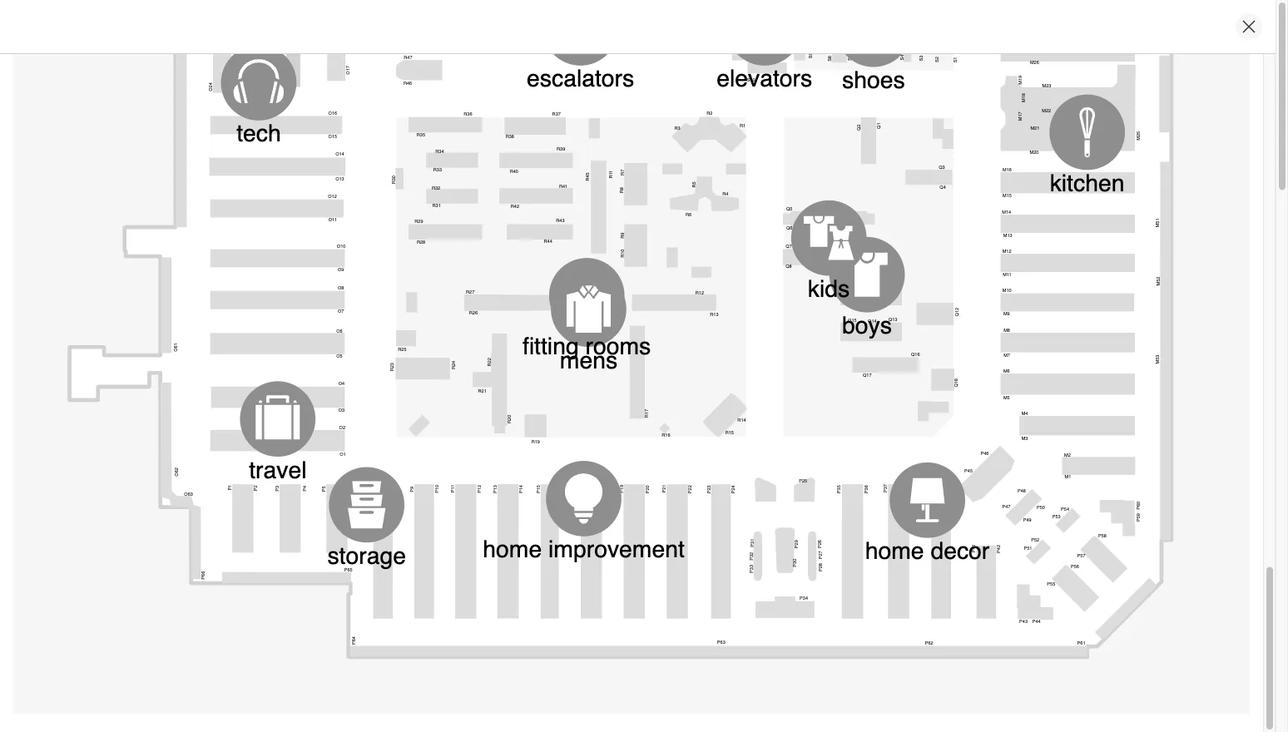 Task type: vqa. For each thing, say whether or not it's contained in the screenshot.
the right the picks
no



Task type: locate. For each thing, give the bounding box(es) containing it.
1 open from the top
[[748, 651, 774, 665]]

1 horizontal spatial store hours
[[468, 586, 577, 609]]

0 vertical spatial san
[[145, 157, 189, 187]]

1 horizontal spatial and
[[949, 693, 966, 706]]

1 vertical spatial pickup
[[868, 693, 898, 706]]

1 ahead from the left
[[877, 680, 905, 692]]

beer
[[218, 646, 253, 665]]

0 horizontal spatial hours
[[218, 584, 263, 603]]

0 horizontal spatial ahead
[[877, 680, 905, 692]]

pickup inside shop pickup & delivery start an order at this store
[[885, 567, 935, 586]]

ahead up in-
[[877, 680, 905, 692]]

8:00am open
[[706, 651, 774, 665], [706, 713, 774, 728]]

shopping
[[427, 165, 468, 178]]

2 ahead from the left
[[977, 680, 1005, 692]]

2 open from the top
[[748, 713, 774, 728]]

and inside drive up order ahead and use the target app to pick up with
[[949, 693, 966, 706]]

shop
[[842, 567, 881, 586]]

and up target
[[949, 693, 966, 706]]

pharmacy
[[209, 708, 284, 728]]

store
[[185, 126, 215, 142], [998, 246, 1025, 261], [952, 587, 979, 601], [848, 706, 871, 719]]

and
[[848, 693, 865, 706], [949, 693, 966, 706]]

until
[[177, 250, 199, 264]]

open
[[748, 651, 774, 665], [748, 713, 774, 728]]

store up wine,
[[173, 584, 213, 603]]

in-
[[901, 693, 912, 706]]

find
[[145, 126, 170, 142]]

to
[[999, 706, 1008, 719]]

8:00am open for tuesday
[[706, 713, 774, 728]]

2 8:00am from the top
[[706, 713, 744, 728]]

0 vertical spatial 8:00am open
[[706, 651, 774, 665]]

san inside 879 blossom hill rd san jose, ca 95123-1213
[[145, 213, 165, 228]]

1 8:00am open from the top
[[706, 651, 774, 665]]

store inside button
[[173, 584, 213, 603]]

store hours
[[173, 584, 263, 603], [468, 586, 577, 609]]

open
[[145, 250, 174, 264]]

delivery link
[[1040, 611, 1134, 732]]

2 san from the top
[[145, 213, 165, 228]]

call
[[975, 246, 995, 261]]

1 vertical spatial open
[[748, 713, 774, 728]]

0 vertical spatial open
[[748, 651, 774, 665]]

store hours up the beer on the bottom
[[173, 584, 263, 603]]

8:00am for tuesday
[[706, 713, 744, 728]]

1 horizontal spatial store
[[468, 586, 517, 609]]

8:00am
[[706, 651, 744, 665], [706, 713, 744, 728]]

today
[[468, 643, 512, 662]]

order inside drive up order ahead and use the target app to pick up with
[[949, 680, 975, 692]]

1 vertical spatial &
[[258, 646, 268, 665]]

store left map
[[1080, 246, 1107, 261]]

store hours inside button
[[173, 584, 263, 603]]

order pickup order ahead and pickup in- store
[[848, 659, 921, 719]]

1 horizontal spatial ahead
[[977, 680, 1005, 692]]

2 horizontal spatial store
[[1080, 246, 1107, 261]]

search
[[1005, 65, 1045, 81]]

this
[[930, 587, 949, 601]]

up
[[970, 720, 982, 732]]

ahead up the
[[977, 680, 1005, 692]]

store capabilities with hours, vertical tabs tab list
[[145, 557, 441, 732]]

cvs pharmacy button
[[159, 697, 427, 732]]

get
[[848, 246, 867, 261]]

& inside button
[[258, 646, 268, 665]]

pickup left in-
[[868, 693, 898, 706]]

0 vertical spatial pickup
[[885, 567, 935, 586]]

ahead inside order pickup order ahead and pickup in- store
[[877, 680, 905, 692]]

0 horizontal spatial &
[[258, 646, 268, 665]]

store inside order pickup order ahead and pickup in- store
[[848, 706, 871, 719]]

store hours up today
[[468, 586, 577, 609]]

1 horizontal spatial hours
[[522, 586, 577, 609]]

879 blossom hill rd san jose, ca 95123-1213
[[145, 197, 281, 228]]

dialog
[[0, 0, 1288, 732]]

& right the beer on the bottom
[[258, 646, 268, 665]]

jose,
[[168, 213, 196, 228]]

store inside shop pickup & delivery start an order at this store
[[952, 587, 979, 601]]

order
[[848, 659, 880, 673], [848, 680, 874, 692], [949, 680, 975, 692]]

& up the "this"
[[940, 567, 951, 586]]

app
[[979, 706, 996, 719]]

1 and from the left
[[848, 693, 865, 706]]

delivery
[[1050, 659, 1095, 673]]

0 horizontal spatial and
[[848, 693, 865, 706]]

get directions link
[[811, 234, 931, 274]]

order
[[886, 587, 914, 601]]

ahead inside drive up order ahead and use the target app to pick up with
[[977, 680, 1005, 692]]

ahead for pickup
[[877, 680, 905, 692]]

spirits
[[273, 646, 321, 665]]

pickup up order
[[885, 567, 935, 586]]

& for delivery
[[940, 567, 951, 586]]

ahead
[[877, 680, 905, 692], [977, 680, 1005, 692]]

drive up order ahead and use the target app to pick up with
[[949, 659, 1019, 732]]

open until 10:00pm
[[145, 250, 248, 264]]

& inside shop pickup & delivery start an order at this store
[[940, 567, 951, 586]]

san up 879
[[145, 157, 189, 187]]

store map button
[[1045, 234, 1144, 274]]

get directions
[[848, 246, 921, 261]]

& for spirits
[[258, 646, 268, 665]]

2 8:00am open from the top
[[706, 713, 774, 728]]

order for order pickup
[[848, 680, 874, 692]]

wine, beer & spirits available
[[172, 646, 393, 665]]

store
[[1080, 246, 1107, 261], [173, 584, 213, 603], [468, 586, 517, 609]]

shop pickup & delivery start an order at this store
[[842, 567, 1014, 601]]

1 vertical spatial 8:00am
[[706, 713, 744, 728]]

the
[[987, 693, 1002, 706]]

pickup
[[885, 567, 935, 586], [868, 693, 898, 706]]

1 vertical spatial san
[[145, 213, 165, 228]]

0 horizontal spatial store
[[173, 584, 213, 603]]

open for today
[[748, 651, 774, 665]]

&
[[940, 567, 951, 586], [258, 646, 268, 665]]

hours
[[218, 584, 263, 603], [522, 586, 577, 609]]

0 vertical spatial &
[[940, 567, 951, 586]]

2 and from the left
[[949, 693, 966, 706]]

0 horizontal spatial store hours
[[173, 584, 263, 603]]

and left in-
[[848, 693, 865, 706]]

currently shopping
[[383, 165, 468, 178]]

san down 879
[[145, 213, 165, 228]]

san
[[145, 157, 189, 187], [145, 213, 165, 228]]

1 horizontal spatial &
[[940, 567, 951, 586]]

0 vertical spatial 8:00am
[[706, 651, 744, 665]]

1 8:00am from the top
[[706, 651, 744, 665]]

store up today
[[468, 586, 517, 609]]

target
[[949, 706, 976, 719]]

1 vertical spatial 8:00am open
[[706, 713, 774, 728]]

and inside order pickup order ahead and pickup in- store
[[848, 693, 865, 706]]

search button
[[1005, 53, 1045, 93]]

tuesday
[[468, 706, 529, 725]]



Task type: describe. For each thing, give the bounding box(es) containing it.
up
[[981, 659, 997, 673]]

ahead for up
[[977, 680, 1005, 692]]

8:00am open for today
[[706, 651, 774, 665]]

hours inside button
[[218, 584, 263, 603]]

wine, beer & spirits available button
[[159, 634, 427, 697]]

use
[[969, 693, 985, 706]]

10:00pm
[[202, 250, 248, 264]]

drive
[[949, 659, 978, 673]]

open for tuesday
[[748, 713, 774, 728]]

jose
[[196, 157, 251, 187]]

8:00am for today
[[706, 651, 744, 665]]

call store
[[975, 246, 1025, 261]]

find a store
[[145, 126, 215, 142]]

95123-
[[218, 213, 255, 228]]

map
[[1111, 246, 1134, 261]]

blossom
[[168, 197, 213, 211]]

and for order pickup
[[848, 693, 865, 706]]

store hours button
[[159, 571, 441, 634]]

available
[[326, 646, 393, 665]]

pickup inside order pickup order ahead and pickup in- store
[[868, 693, 898, 706]]

store inside button
[[1080, 246, 1107, 261]]

pick
[[949, 720, 968, 732]]

cvs pharmacy
[[172, 708, 284, 728]]

at
[[917, 587, 927, 601]]

san jose oakridge
[[145, 157, 362, 187]]

ca
[[199, 213, 215, 228]]

rd
[[236, 197, 250, 211]]

879
[[145, 197, 164, 211]]

cvs
[[172, 708, 204, 728]]

pickup
[[883, 659, 921, 673]]

currently
[[383, 165, 424, 178]]

1213
[[255, 213, 281, 228]]

1 san from the top
[[145, 157, 189, 187]]

find a store link
[[145, 126, 215, 142]]

wine,
[[172, 646, 213, 665]]

call store button
[[941, 234, 1035, 274]]

an
[[870, 587, 883, 601]]

store map
[[1080, 246, 1134, 261]]

What can we help you find? suggestions appear below search field
[[602, 53, 1016, 90]]

a
[[174, 126, 181, 142]]

hill
[[216, 197, 232, 211]]

oakridge
[[257, 157, 362, 187]]

store inside button
[[998, 246, 1025, 261]]

san jose oakridge map image
[[145, 281, 1144, 530]]

directions
[[870, 246, 921, 261]]

start
[[842, 587, 867, 601]]

order for drive up
[[949, 680, 975, 692]]

delivery
[[955, 567, 1014, 586]]

and for drive up
[[949, 693, 966, 706]]



